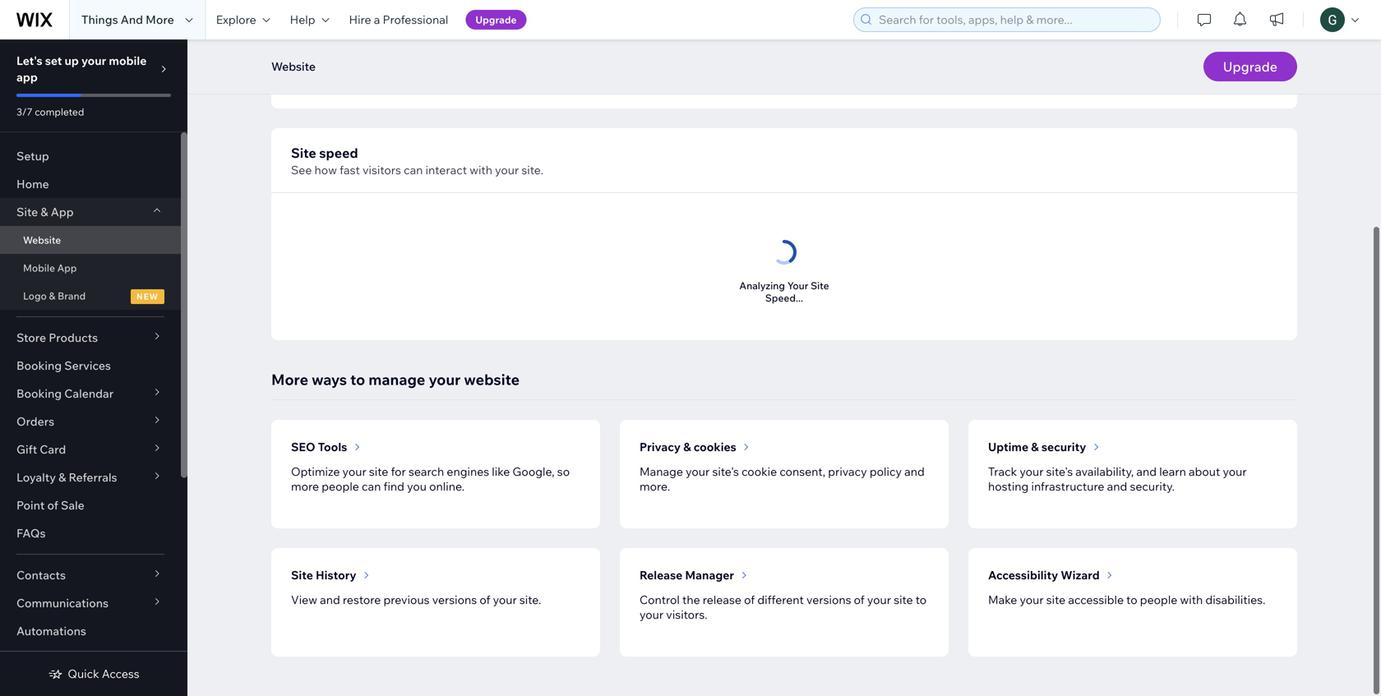 Task type: describe. For each thing, give the bounding box(es) containing it.
to inside control the release of different versions of your site to your visitors.
[[916, 593, 927, 607]]

calendar
[[64, 387, 114, 401]]

site & app
[[16, 205, 74, 219]]

speed inside site speed see how fast visitors can interact with your site.
[[319, 159, 358, 175]]

accessible
[[1069, 593, 1124, 607]]

site for accessibility wizard
[[1047, 593, 1066, 607]]

cookies
[[694, 440, 737, 454]]

and inside the manage your site's cookie consent, privacy policy and more.
[[905, 465, 925, 479]]

site. inside site speed see how fast visitors can interact with your site.
[[522, 177, 544, 191]]

home link
[[0, 170, 181, 198]]

card
[[40, 442, 66, 457]]

your inside site speed see how fast visitors can interact with your site.
[[495, 177, 519, 191]]

optimize your site for search engines like google, so more people can find you online.
[[291, 465, 570, 494]]

1 versions from the left
[[432, 593, 477, 607]]

2 horizontal spatial to
[[1127, 593, 1138, 607]]

mobile app
[[23, 262, 77, 274]]

privacy
[[828, 465, 867, 479]]

quick access button
[[48, 667, 140, 682]]

booking calendar
[[16, 387, 114, 401]]

visitors.
[[666, 608, 708, 622]]

loyalty & referrals button
[[0, 464, 181, 492]]

sidebar element
[[0, 39, 188, 697]]

accessibility
[[989, 568, 1059, 583]]

access
[[102, 667, 140, 681]]

you'll
[[403, 253, 436, 270]]

website button
[[263, 54, 324, 79]]

google,
[[513, 465, 555, 479]]

the
[[683, 593, 700, 607]]

services
[[64, 359, 111, 373]]

different
[[758, 593, 804, 607]]

communications button
[[0, 590, 181, 618]]

things and more
[[81, 12, 174, 27]]

policy
[[870, 465, 902, 479]]

booking calendar button
[[0, 380, 181, 408]]

find
[[384, 480, 405, 494]]

website for website button
[[271, 59, 316, 74]]

products
[[49, 331, 98, 345]]

history
[[316, 568, 357, 583]]

seo tools
[[291, 440, 347, 454]]

versions inside control the release of different versions of your site to your visitors.
[[807, 593, 852, 607]]

uptime & security
[[989, 440, 1087, 454]]

0 horizontal spatial site's
[[493, 253, 524, 270]]

app inside popup button
[[51, 205, 74, 219]]

view
[[291, 593, 317, 607]]

quick
[[68, 667, 99, 681]]

booking services
[[16, 359, 111, 373]]

point of sale link
[[0, 492, 181, 520]]

site's for privacy
[[713, 465, 739, 479]]

0 horizontal spatial upgrade
[[476, 14, 517, 26]]

gift
[[16, 442, 37, 457]]

& for site
[[41, 205, 48, 219]]

hire a professional
[[349, 12, 449, 27]]

contacts button
[[0, 562, 181, 590]]

site for history
[[291, 568, 313, 583]]

explore
[[216, 12, 256, 27]]

manage
[[369, 371, 426, 389]]

security.
[[1130, 480, 1175, 494]]

store
[[16, 331, 46, 345]]

site speed see how fast visitors can interact with your site.
[[291, 159, 544, 191]]

of right different
[[854, 593, 865, 607]]

consent,
[[780, 465, 826, 479]]

release
[[703, 593, 742, 607]]

site for seo tools
[[369, 465, 388, 479]]

site for &
[[16, 205, 38, 219]]

disabilities.
[[1206, 593, 1266, 607]]

mobile app link
[[0, 254, 181, 282]]

hire
[[349, 12, 371, 27]]

quick access
[[68, 667, 140, 681]]

mobile
[[23, 262, 55, 274]]

setup link
[[0, 142, 181, 170]]

logo
[[23, 290, 47, 302]]

help button
[[280, 0, 339, 39]]

1 horizontal spatial more
[[759, 253, 792, 270]]

store products button
[[0, 324, 181, 352]]

orders button
[[0, 408, 181, 436]]

automations
[[16, 624, 86, 639]]

& for logo
[[49, 290, 55, 302]]

0 vertical spatial upgrade button
[[466, 10, 527, 30]]

loading
[[579, 253, 625, 270]]

and down availability,
[[1108, 480, 1128, 494]]

you'll see your site's average loading speed once you have more traffic.
[[403, 253, 834, 270]]

a
[[374, 12, 380, 27]]

1 vertical spatial people
[[1141, 593, 1178, 607]]

communications
[[16, 596, 109, 611]]

of right previous
[[480, 593, 491, 607]]

can inside optimize your site for search engines like google, so more people can find you online.
[[362, 480, 381, 494]]

security
[[1042, 440, 1087, 454]]

infrastructure
[[1032, 480, 1105, 494]]

setup
[[16, 149, 49, 163]]

and up 'security.'
[[1137, 465, 1157, 479]]

professional
[[383, 12, 449, 27]]

point
[[16, 498, 45, 513]]

restore
[[343, 593, 381, 607]]

how
[[315, 177, 337, 191]]

you inside optimize your site for search engines like google, so more people can find you online.
[[407, 480, 427, 494]]

new
[[137, 291, 159, 302]]

site for speed
[[291, 159, 316, 175]]

let's set up your mobile app
[[16, 53, 147, 84]]



Task type: vqa. For each thing, say whether or not it's contained in the screenshot.
Events link on the left top of page
no



Task type: locate. For each thing, give the bounding box(es) containing it.
people right accessible
[[1141, 593, 1178, 607]]

traffic.
[[794, 253, 834, 270]]

1 horizontal spatial can
[[404, 177, 423, 191]]

gift card
[[16, 442, 66, 457]]

1 vertical spatial website
[[23, 234, 61, 246]]

with right interact
[[470, 177, 493, 191]]

website
[[271, 59, 316, 74], [23, 234, 61, 246]]

1 vertical spatial site
[[16, 205, 38, 219]]

site's down cookies
[[713, 465, 739, 479]]

speed up fast
[[319, 159, 358, 175]]

online.
[[429, 480, 465, 494]]

& right loyalty
[[59, 470, 66, 485]]

site.
[[522, 177, 544, 191], [520, 593, 542, 607]]

manager
[[685, 568, 734, 583]]

website
[[464, 371, 520, 389]]

0 horizontal spatial site
[[369, 465, 388, 479]]

home
[[16, 177, 49, 191]]

more right have
[[759, 253, 792, 270]]

versions right previous
[[432, 593, 477, 607]]

0 horizontal spatial with
[[470, 177, 493, 191]]

contacts
[[16, 568, 66, 583]]

2 horizontal spatial site
[[1047, 593, 1066, 607]]

2 booking from the top
[[16, 387, 62, 401]]

to right accessible
[[1127, 593, 1138, 607]]

can right the visitors
[[404, 177, 423, 191]]

you
[[702, 253, 725, 270], [407, 480, 427, 494]]

to left the make
[[916, 593, 927, 607]]

manage
[[640, 465, 683, 479]]

1 horizontal spatial with
[[1181, 593, 1204, 607]]

1 horizontal spatial site
[[894, 593, 913, 607]]

referrals
[[69, 470, 117, 485]]

site's up the infrastructure
[[1047, 465, 1073, 479]]

booking inside "link"
[[16, 359, 62, 373]]

website inside button
[[271, 59, 316, 74]]

website down help
[[271, 59, 316, 74]]

site up the view
[[291, 568, 313, 583]]

loyalty
[[16, 470, 56, 485]]

and right 'policy'
[[905, 465, 925, 479]]

website up mobile
[[23, 234, 61, 246]]

0 horizontal spatial more
[[146, 12, 174, 27]]

optimize
[[291, 465, 340, 479]]

app
[[16, 70, 38, 84]]

of inside sidebar element
[[47, 498, 58, 513]]

of right release
[[744, 593, 755, 607]]

up
[[65, 53, 79, 68]]

website link
[[0, 226, 181, 254]]

view and restore previous versions of your site.
[[291, 593, 542, 607]]

uptime
[[989, 440, 1029, 454]]

booking down the store
[[16, 359, 62, 373]]

0 vertical spatial speed
[[319, 159, 358, 175]]

0 vertical spatial upgrade
[[476, 14, 517, 26]]

mobile
[[109, 53, 147, 68]]

booking up orders
[[16, 387, 62, 401]]

1 vertical spatial site.
[[520, 593, 542, 607]]

& inside dropdown button
[[59, 470, 66, 485]]

& right privacy
[[684, 440, 691, 454]]

completed
[[35, 106, 84, 118]]

more down the optimize in the left of the page
[[291, 480, 319, 494]]

more inside optimize your site for search engines like google, so more people can find you online.
[[291, 480, 319, 494]]

0 vertical spatial can
[[404, 177, 423, 191]]

site
[[291, 159, 316, 175], [16, 205, 38, 219], [291, 568, 313, 583]]

1 horizontal spatial upgrade
[[1224, 58, 1278, 75]]

make
[[989, 593, 1018, 607]]

set
[[45, 53, 62, 68]]

store products
[[16, 331, 98, 345]]

0 vertical spatial with
[[470, 177, 493, 191]]

visitors
[[363, 177, 401, 191]]

seo
[[291, 440, 315, 454]]

1 horizontal spatial people
[[1141, 593, 1178, 607]]

0 horizontal spatial speed
[[319, 159, 358, 175]]

1 horizontal spatial more
[[271, 371, 309, 389]]

booking for booking services
[[16, 359, 62, 373]]

1 horizontal spatial you
[[702, 253, 725, 270]]

1 booking from the top
[[16, 359, 62, 373]]

can inside site speed see how fast visitors can interact with your site.
[[404, 177, 423, 191]]

versions right different
[[807, 593, 852, 607]]

hire a professional link
[[339, 0, 458, 39]]

with left disabilities.
[[1181, 593, 1204, 607]]

speed left the once
[[628, 253, 666, 270]]

booking inside 'dropdown button'
[[16, 387, 62, 401]]

faqs
[[16, 526, 46, 541]]

0 horizontal spatial you
[[407, 480, 427, 494]]

1 vertical spatial with
[[1181, 593, 1204, 607]]

1 vertical spatial can
[[362, 480, 381, 494]]

& for uptime
[[1032, 440, 1039, 454]]

once
[[669, 253, 699, 270]]

and
[[121, 12, 143, 27]]

1 vertical spatial more
[[291, 480, 319, 494]]

site's inside track your site's availability, and learn about your hosting infrastructure and security.
[[1047, 465, 1073, 479]]

site's for uptime
[[1047, 465, 1073, 479]]

0 vertical spatial app
[[51, 205, 74, 219]]

engines
[[447, 465, 490, 479]]

booking
[[16, 359, 62, 373], [16, 387, 62, 401]]

upgrade button
[[466, 10, 527, 30], [1204, 52, 1298, 81]]

release
[[640, 568, 683, 583]]

1 vertical spatial app
[[57, 262, 77, 274]]

and down the history
[[320, 593, 340, 607]]

0 vertical spatial more
[[146, 12, 174, 27]]

& right uptime
[[1032, 440, 1039, 454]]

availability,
[[1076, 465, 1134, 479]]

site's left average
[[493, 253, 524, 270]]

fast
[[340, 177, 360, 191]]

1 vertical spatial booking
[[16, 387, 62, 401]]

ways
[[312, 371, 347, 389]]

of left the "sale"
[[47, 498, 58, 513]]

previous
[[384, 593, 430, 607]]

can left find at the bottom
[[362, 480, 381, 494]]

& right 'logo'
[[49, 290, 55, 302]]

control the release of different versions of your site to your visitors.
[[640, 593, 927, 622]]

0 horizontal spatial to
[[350, 371, 365, 389]]

your inside let's set up your mobile app
[[81, 53, 106, 68]]

so
[[557, 465, 570, 479]]

1 vertical spatial speed
[[628, 253, 666, 270]]

3/7
[[16, 106, 32, 118]]

0 vertical spatial booking
[[16, 359, 62, 373]]

interact
[[426, 177, 467, 191]]

0 horizontal spatial more
[[291, 480, 319, 494]]

privacy & cookies
[[640, 440, 737, 454]]

wizard
[[1061, 568, 1100, 583]]

site up see
[[291, 159, 316, 175]]

site
[[369, 465, 388, 479], [894, 593, 913, 607], [1047, 593, 1066, 607]]

1 horizontal spatial versions
[[807, 593, 852, 607]]

more left ways
[[271, 371, 309, 389]]

for
[[391, 465, 406, 479]]

Search for tools, apps, help & more... field
[[874, 8, 1156, 31]]

1 horizontal spatial upgrade button
[[1204, 52, 1298, 81]]

0 horizontal spatial can
[[362, 480, 381, 494]]

0 horizontal spatial website
[[23, 234, 61, 246]]

0 vertical spatial people
[[322, 480, 359, 494]]

average
[[527, 253, 576, 270]]

brand
[[58, 290, 86, 302]]

1 horizontal spatial to
[[916, 593, 927, 607]]

1 horizontal spatial website
[[271, 59, 316, 74]]

to right ways
[[350, 371, 365, 389]]

0 vertical spatial more
[[759, 253, 792, 270]]

have
[[727, 253, 756, 270]]

loyalty & referrals
[[16, 470, 117, 485]]

& inside popup button
[[41, 205, 48, 219]]

with inside site speed see how fast visitors can interact with your site.
[[470, 177, 493, 191]]

website inside sidebar element
[[23, 234, 61, 246]]

2 versions from the left
[[807, 593, 852, 607]]

app right mobile
[[57, 262, 77, 274]]

0 horizontal spatial upgrade button
[[466, 10, 527, 30]]

you left have
[[702, 253, 725, 270]]

site & app button
[[0, 198, 181, 226]]

1 horizontal spatial speed
[[628, 253, 666, 270]]

& for privacy
[[684, 440, 691, 454]]

with
[[470, 177, 493, 191], [1181, 593, 1204, 607]]

0 vertical spatial website
[[271, 59, 316, 74]]

website for website link
[[23, 234, 61, 246]]

site history
[[291, 568, 357, 583]]

0 vertical spatial you
[[702, 253, 725, 270]]

site's inside the manage your site's cookie consent, privacy policy and more.
[[713, 465, 739, 479]]

cookie
[[742, 465, 777, 479]]

tools
[[318, 440, 347, 454]]

track
[[989, 465, 1018, 479]]

1 vertical spatial more
[[271, 371, 309, 389]]

booking for booking calendar
[[16, 387, 62, 401]]

control
[[640, 593, 680, 607]]

your
[[81, 53, 106, 68], [495, 177, 519, 191], [463, 253, 491, 270], [429, 371, 461, 389], [343, 465, 367, 479], [686, 465, 710, 479], [1020, 465, 1044, 479], [1223, 465, 1247, 479], [493, 593, 517, 607], [868, 593, 892, 607], [1020, 593, 1044, 607], [640, 608, 664, 622]]

sale
[[61, 498, 85, 513]]

your inside optimize your site for search engines like google, so more people can find you online.
[[343, 465, 367, 479]]

more right and
[[146, 12, 174, 27]]

site down home
[[16, 205, 38, 219]]

your inside the manage your site's cookie consent, privacy policy and more.
[[686, 465, 710, 479]]

people inside optimize your site for search engines like google, so more people can find you online.
[[322, 480, 359, 494]]

1 vertical spatial you
[[407, 480, 427, 494]]

people down the optimize in the left of the page
[[322, 480, 359, 494]]

site inside popup button
[[16, 205, 38, 219]]

0 horizontal spatial people
[[322, 480, 359, 494]]

privacy
[[640, 440, 681, 454]]

help
[[290, 12, 315, 27]]

2 horizontal spatial site's
[[1047, 465, 1073, 479]]

more ways to manage your website
[[271, 371, 520, 389]]

app down home link
[[51, 205, 74, 219]]

accessibility wizard
[[989, 568, 1100, 583]]

you down 'search'
[[407, 480, 427, 494]]

site inside control the release of different versions of your site to your visitors.
[[894, 593, 913, 607]]

can
[[404, 177, 423, 191], [362, 480, 381, 494]]

things
[[81, 12, 118, 27]]

track your site's availability, and learn about your hosting infrastructure and security.
[[989, 465, 1247, 494]]

1 horizontal spatial site's
[[713, 465, 739, 479]]

0 vertical spatial site.
[[522, 177, 544, 191]]

gift card button
[[0, 436, 181, 464]]

site inside optimize your site for search engines like google, so more people can find you online.
[[369, 465, 388, 479]]

& for loyalty
[[59, 470, 66, 485]]

site inside site speed see how fast visitors can interact with your site.
[[291, 159, 316, 175]]

1 vertical spatial upgrade button
[[1204, 52, 1298, 81]]

0 vertical spatial site
[[291, 159, 316, 175]]

& down home
[[41, 205, 48, 219]]

of
[[47, 498, 58, 513], [480, 593, 491, 607], [744, 593, 755, 607], [854, 593, 865, 607]]

2 vertical spatial site
[[291, 568, 313, 583]]

about
[[1189, 465, 1221, 479]]

people
[[322, 480, 359, 494], [1141, 593, 1178, 607]]

app
[[51, 205, 74, 219], [57, 262, 77, 274]]

1 vertical spatial upgrade
[[1224, 58, 1278, 75]]

0 horizontal spatial versions
[[432, 593, 477, 607]]

&
[[41, 205, 48, 219], [49, 290, 55, 302], [684, 440, 691, 454], [1032, 440, 1039, 454], [59, 470, 66, 485]]



